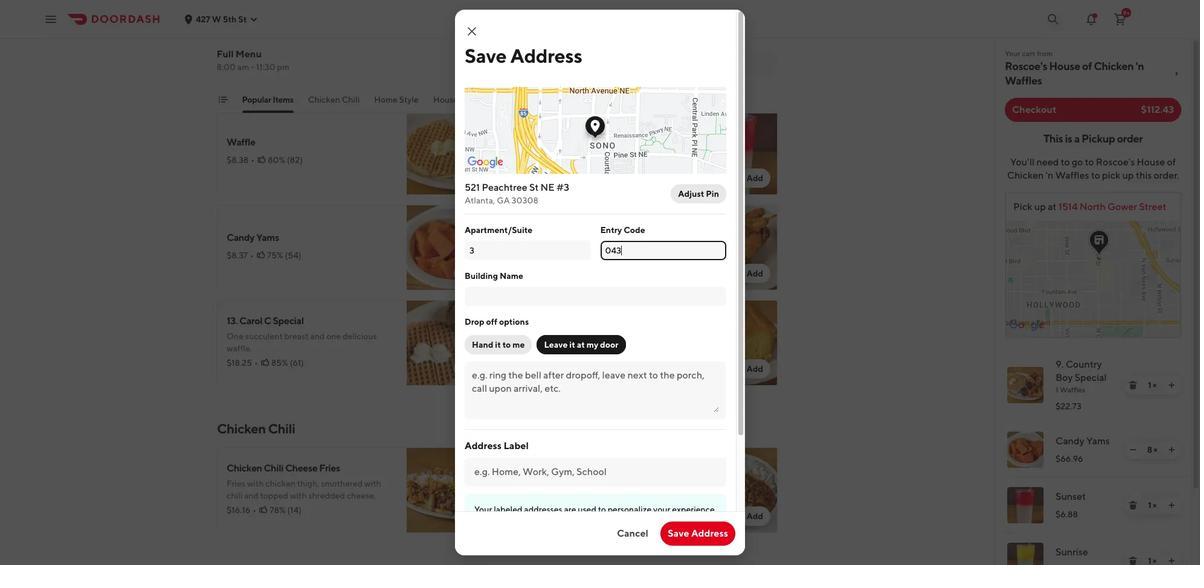 Task type: vqa. For each thing, say whether or not it's contained in the screenshot.
save to the right
yes



Task type: locate. For each thing, give the bounding box(es) containing it.
list
[[996, 348, 1192, 566]]

map region for the left powered by google image
[[426, 0, 735, 267]]

special
[[291, 23, 322, 34], [273, 316, 304, 327], [1075, 372, 1107, 384]]

1 horizontal spatial $22.73
[[1056, 402, 1082, 412]]

0 horizontal spatial yams
[[256, 232, 279, 244]]

30308
[[512, 196, 539, 206]]

a right is
[[1075, 132, 1080, 145]]

1 horizontal spatial address
[[511, 44, 583, 67]]

1 horizontal spatial sunset
[[1056, 492, 1087, 503]]

1 vertical spatial save
[[668, 528, 690, 540]]

at down across
[[482, 530, 489, 539]]

0 vertical spatial remove item from cart image
[[1129, 381, 1138, 391]]

with
[[541, 45, 558, 55], [247, 479, 264, 489], [365, 479, 381, 489], [290, 492, 307, 501]]

chicken inside chicken chili button
[[309, 95, 341, 105]]

save address up sides
[[465, 44, 583, 67]]

1 vertical spatial candy yams image
[[1008, 432, 1044, 469]]

waffles
[[1005, 74, 1043, 87], [1056, 170, 1090, 181], [1060, 386, 1086, 395]]

mac & cheese image
[[692, 0, 778, 4]]

save down experience
[[668, 528, 690, 540]]

country inside 9. country boy special three wings and a choice of two waffles or potato salad or french fries
[[236, 23, 271, 34]]

beans
[[684, 469, 711, 481]]

78% (14)
[[270, 506, 302, 516]]

0 horizontal spatial your
[[475, 505, 492, 515]]

0 vertical spatial address
[[511, 44, 583, 67]]

0 vertical spatial 1 ×
[[1149, 381, 1157, 391]]

or
[[379, 39, 387, 49], [276, 51, 284, 61], [674, 469, 683, 481], [572, 485, 580, 495]]

$6.88 for $6.88 •
[[512, 161, 534, 171]]

0 horizontal spatial candy yams image
[[407, 205, 493, 291]]

9. inside 9. country boy special 1 waffles
[[1056, 359, 1064, 371]]

country
[[236, 23, 271, 34], [1066, 359, 1103, 371]]

2 you from the left
[[661, 518, 675, 527]]

save address dialog
[[426, 0, 745, 566]]

0 horizontal spatial country
[[236, 23, 271, 34]]

house
[[1050, 60, 1081, 73], [434, 95, 459, 105], [1137, 157, 1166, 168]]

0 vertical spatial house
[[1050, 60, 1081, 73]]

boy inside 9. country boy special 1 waffles
[[1056, 372, 1073, 384]]

0 vertical spatial boy
[[273, 23, 290, 34]]

add button for chicken chili cheese fries
[[454, 507, 485, 527]]

pin
[[706, 189, 719, 199]]

0 vertical spatial fries
[[319, 463, 340, 475]]

2 (54) from the left
[[573, 251, 589, 261]]

add for 13. carol c special
[[462, 365, 478, 374]]

candy
[[227, 232, 255, 244], [1056, 436, 1085, 447]]

(47)
[[572, 161, 587, 171]]

sunset inside the sunset lemonade and fruit punch.
[[512, 131, 542, 142]]

$6.88 up sunrise
[[1056, 510, 1079, 520]]

fries up smothered on the bottom left
[[319, 463, 340, 475]]

1 for 9. country boy special
[[1149, 381, 1152, 391]]

your for your cart from
[[1005, 49, 1021, 58]]

waffles for 9.
[[1060, 386, 1086, 395]]

beans.
[[582, 485, 606, 495]]

am
[[238, 62, 250, 72]]

0 vertical spatial up
[[1123, 170, 1134, 181]]

0 vertical spatial 'n
[[1136, 60, 1145, 73]]

1 vertical spatial 1 ×
[[1149, 501, 1157, 511]]

1 horizontal spatial one
[[512, 232, 531, 244]]

83%
[[555, 251, 571, 261]]

0 horizontal spatial boy
[[273, 23, 290, 34]]

waffles inside 'you'll need to go to roscoe's house of chicken 'n waffles to pick up this order.'
[[1056, 170, 1090, 181]]

Apartment/Suite text field
[[470, 245, 586, 257]]

door
[[600, 340, 619, 350]]

1 horizontal spatial save
[[668, 528, 690, 540]]

1 vertical spatial boy
[[1056, 372, 1073, 384]]

candy yams image
[[407, 205, 493, 291], [1008, 432, 1044, 469]]

full
[[217, 48, 234, 60]]

add button for candy yams
[[454, 264, 485, 284]]

80% (82)
[[268, 155, 303, 165]]

waffles
[[350, 39, 377, 49]]

your
[[1005, 49, 1021, 58], [475, 505, 492, 515]]

79% (101)
[[558, 60, 594, 70]]

1 horizontal spatial you
[[661, 518, 675, 527]]

(54) right 75%
[[285, 251, 302, 261]]

of up white
[[535, 469, 544, 481]]

special inside 9. country boy special 1 waffles
[[1075, 372, 1107, 384]]

0 horizontal spatial save
[[465, 44, 507, 67]]

78%
[[270, 506, 286, 516]]

roscoe's inside the 'roscoe's house of chicken 'n waffles'
[[1005, 60, 1048, 73]]

2 vertical spatial special
[[1075, 372, 1107, 384]]

1 vertical spatial a
[[1075, 132, 1080, 145]]

remove item from cart image right 9. country boy special 1 waffles
[[1129, 381, 1138, 391]]

9. country boy special image
[[407, 14, 493, 100], [1008, 368, 1044, 404]]

• right the $8.38
[[251, 155, 255, 165]]

can down experience
[[677, 518, 690, 527]]

chili left home
[[342, 95, 360, 105]]

one wing image
[[692, 205, 778, 291]]

$22.73 down potato
[[227, 66, 253, 76]]

1 vertical spatial special
[[273, 316, 304, 327]]

0 horizontal spatial can
[[579, 518, 593, 527]]

1 vertical spatial your
[[475, 505, 492, 515]]

1 horizontal spatial can
[[677, 518, 690, 527]]

hand it to me button
[[465, 336, 532, 355]]

chicken chili down fries
[[309, 95, 360, 105]]

and inside 9. country boy special three wings and a choice of two waffles or potato salad or french fries
[[274, 39, 289, 49]]

• right -
[[255, 66, 258, 76]]

0 vertical spatial powered by google image
[[468, 157, 504, 169]]

to left go
[[1061, 157, 1071, 168]]

this is a pickup order
[[1044, 132, 1143, 145]]

it inside your labeled addresses are used to personalize your experience across doordash. only you can see the label and you can unset it at anytime.
[[475, 530, 480, 539]]

home style
[[375, 95, 419, 105]]

0 horizontal spatial candy yams
[[227, 232, 279, 244]]

$112.43
[[1142, 104, 1175, 115]]

candy inside list
[[1056, 436, 1085, 447]]

bowl of chicken chili over white rice or beans over white rice or beans.
[[512, 469, 711, 495]]

1 vertical spatial yams
[[1087, 436, 1110, 447]]

'n down need
[[1046, 170, 1054, 181]]

of inside "bowl of chicken chili over white rice or beans over white rice or beans."
[[535, 469, 544, 481]]

roscoe's
[[1005, 60, 1048, 73], [1097, 157, 1136, 168]]

• right $18.25
[[255, 359, 258, 368]]

1 horizontal spatial boy
[[1056, 372, 1073, 384]]

popular
[[242, 95, 272, 105]]

× for 9. country boy special
[[1153, 381, 1157, 391]]

up right pick at top
[[1035, 201, 1046, 213]]

me
[[513, 340, 525, 350]]

sunset inside list
[[1056, 492, 1087, 503]]

sunrise image
[[1008, 544, 1044, 566]]

you down your
[[661, 518, 675, 527]]

fries up chili
[[227, 479, 245, 489]]

code
[[624, 226, 645, 235]]

or right waffles
[[379, 39, 387, 49]]

$22.73 down 9. country boy special 1 waffles
[[1056, 402, 1082, 412]]

pick up at 1514 north gower street
[[1014, 201, 1167, 213]]

roscoe's inside 'you'll need to go to roscoe's house of chicken 'n waffles to pick up this order.'
[[1097, 157, 1136, 168]]

waffles for roscoe's
[[1005, 74, 1043, 87]]

0 vertical spatial a
[[291, 39, 295, 49]]

1 add one to cart image from the top
[[1167, 381, 1177, 391]]

1 vertical spatial chicken chili
[[217, 421, 295, 437]]

1 horizontal spatial st
[[530, 182, 539, 193]]

white
[[625, 469, 651, 481]]

yams inside list
[[1087, 436, 1110, 447]]

• right $5.39
[[537, 346, 540, 356]]

427 w 5th st
[[196, 14, 247, 24]]

1 horizontal spatial yams
[[1087, 436, 1110, 447]]

0 vertical spatial candy
[[227, 232, 255, 244]]

off
[[486, 317, 498, 327]]

you'll
[[1011, 157, 1035, 168]]

one up apartment/suite text field
[[512, 232, 531, 244]]

of left two
[[324, 39, 332, 49]]

(54) for wing
[[573, 251, 589, 261]]

1 vertical spatial one
[[227, 332, 244, 342]]

• for $9.28 •
[[536, 500, 540, 510]]

0 horizontal spatial fries
[[227, 479, 245, 489]]

to inside your labeled addresses are used to personalize your experience across doordash. only you can see the label and you can unset it at anytime.
[[598, 505, 606, 515]]

boy for 9. country boy special 1 waffles
[[1056, 372, 1073, 384]]

your inside your labeled addresses are used to personalize your experience across doordash. only you can see the label and you can unset it at anytime.
[[475, 505, 492, 515]]

candy yams
[[227, 232, 279, 244], [1056, 436, 1110, 447]]

it for to
[[495, 340, 501, 350]]

candy yams image for 9.
[[1008, 432, 1044, 469]]

can down the used
[[579, 518, 593, 527]]

hand it to me
[[472, 340, 525, 350]]

2 vertical spatial address
[[692, 528, 729, 540]]

3 add one to cart image from the top
[[1167, 501, 1177, 511]]

remove item from cart image
[[1129, 381, 1138, 391], [1129, 501, 1138, 511]]

(54) for yams
[[285, 251, 302, 261]]

0 horizontal spatial $22.73
[[227, 66, 253, 76]]

• right the $16.16
[[253, 506, 256, 516]]

house down "from"
[[1050, 60, 1081, 73]]

2 1 × from the top
[[1149, 501, 1157, 511]]

0 horizontal spatial address
[[465, 441, 502, 452]]

0 horizontal spatial 9.
[[227, 23, 235, 34]]

house left combos
[[434, 95, 459, 105]]

0 vertical spatial sunset
[[512, 131, 542, 142]]

0 horizontal spatial choice
[[297, 39, 322, 49]]

80%
[[268, 155, 286, 165]]

waffles inside the 'roscoe's house of chicken 'n waffles'
[[1005, 74, 1043, 87]]

special inside 9. country boy special three wings and a choice of two waffles or potato salad or french fries
[[291, 23, 322, 34]]

0 horizontal spatial $6.88
[[512, 161, 534, 171]]

chili
[[342, 95, 360, 105], [268, 421, 295, 437], [264, 463, 284, 475], [583, 469, 603, 481]]

82% (51)
[[554, 346, 586, 356]]

address label
[[465, 441, 529, 452]]

1 horizontal spatial $6.88
[[1056, 510, 1079, 520]]

and inside 13. carol c special one succulent breast and one delicious waffle.
[[310, 332, 325, 342]]

$22.73
[[227, 66, 253, 76], [1056, 402, 1082, 412]]

popular items
[[242, 95, 294, 105]]

st right 5th
[[238, 14, 247, 24]]

options
[[499, 317, 529, 327]]

at left 1514
[[1048, 201, 1057, 213]]

add one to cart image
[[1167, 381, 1177, 391], [1167, 446, 1177, 455], [1167, 501, 1177, 511], [1167, 557, 1177, 566]]

0 horizontal spatial at
[[482, 530, 489, 539]]

9. country boy special image left 9. country boy special 1 waffles
[[1008, 368, 1044, 404]]

atlanta,
[[465, 196, 495, 206]]

1 horizontal spatial 9.
[[1056, 359, 1064, 371]]

1 vertical spatial sunset image
[[1008, 488, 1044, 524]]

0 vertical spatial candy yams
[[227, 232, 279, 244]]

add for chicken chili cheese fries
[[462, 512, 478, 522]]

1 horizontal spatial country
[[1066, 359, 1103, 371]]

sunset image
[[692, 109, 778, 195], [1008, 488, 1044, 524]]

candy yams up $66.96 on the bottom right of the page
[[1056, 436, 1110, 447]]

at
[[1048, 201, 1057, 213], [577, 340, 585, 350], [482, 530, 489, 539]]

of down notification bell image
[[1083, 60, 1093, 73]]

$6.88 down lemonade
[[512, 161, 534, 171]]

up left this
[[1123, 170, 1134, 181]]

add one to cart image for 9. country boy special
[[1167, 381, 1177, 391]]

• for $18.25 •
[[255, 359, 258, 368]]

at inside your labeled addresses are used to personalize your experience across doordash. only you can see the label and you can unset it at anytime.
[[482, 530, 489, 539]]

w
[[212, 14, 221, 24]]

$5.39
[[512, 346, 534, 356]]

home style button
[[375, 94, 419, 113]]

1 (54) from the left
[[285, 251, 302, 261]]

save address down unset
[[668, 528, 729, 540]]

remove item from cart image
[[1129, 557, 1138, 566]]

1 remove item from cart image from the top
[[1129, 381, 1138, 391]]

you
[[563, 518, 577, 527], [661, 518, 675, 527]]

map region inside save address dialog
[[426, 0, 735, 267]]

waffles inside 9. country boy special 1 waffles
[[1060, 386, 1086, 395]]

and right wings
[[274, 39, 289, 49]]

of inside 9. country boy special three wings and a choice of two waffles or potato salad or french fries
[[324, 39, 332, 49]]

and down your
[[644, 518, 659, 527]]

powered by google image
[[468, 157, 504, 169], [1010, 320, 1045, 332]]

of up order.
[[1168, 157, 1177, 168]]

map region
[[426, 0, 735, 267], [941, 183, 1201, 337]]

you down are
[[563, 518, 577, 527]]

add button for sunset
[[740, 169, 771, 188]]

add for candy yams
[[462, 269, 478, 279]]

corn bread image
[[692, 300, 778, 386]]

apartment/suite
[[465, 226, 533, 235]]

order
[[1118, 132, 1143, 145]]

save address
[[465, 44, 583, 67], [668, 528, 729, 540]]

yams left remove one from cart image
[[1087, 436, 1110, 447]]

0 vertical spatial waffles
[[1005, 74, 1043, 87]]

1 vertical spatial st
[[530, 182, 539, 193]]

1 horizontal spatial it
[[495, 340, 501, 350]]

2 horizontal spatial at
[[1048, 201, 1057, 213]]

1 horizontal spatial candy yams image
[[1008, 432, 1044, 469]]

1 × for 9. country boy special
[[1149, 381, 1157, 391]]

0 vertical spatial save
[[465, 44, 507, 67]]

roscoe's up pick
[[1097, 157, 1136, 168]]

9. inside 9. country boy special three wings and a choice of two waffles or potato salad or french fries
[[227, 23, 235, 34]]

9. country boy special image down 1. scoe's 1/4 chicken prepared in southern style image
[[407, 14, 493, 100]]

0 horizontal spatial st
[[238, 14, 247, 24]]

waffle.
[[227, 344, 252, 354]]

of
[[324, 39, 332, 49], [587, 45, 594, 55], [1083, 60, 1093, 73], [1168, 157, 1177, 168], [535, 469, 544, 481]]

to left me
[[503, 340, 511, 350]]

• right $8.37
[[250, 251, 254, 261]]

e.g. ring the bell after dropoff, leave next to the porch, call upon arrival, etc. text field
[[472, 369, 719, 413]]

1 horizontal spatial up
[[1123, 170, 1134, 181]]

1 vertical spatial powered by google image
[[1010, 320, 1045, 332]]

candy up $66.96 on the bottom right of the page
[[1056, 436, 1085, 447]]

0 vertical spatial $6.88
[[512, 161, 534, 171]]

1 for sunset
[[1149, 501, 1152, 511]]

choice up french
[[297, 39, 322, 49]]

8
[[1148, 446, 1153, 455]]

1 vertical spatial ×
[[1154, 446, 1158, 455]]

boy inside 9. country boy special three wings and a choice of two waffles or potato salad or french fries
[[273, 23, 290, 34]]

two
[[334, 39, 348, 49]]

1 horizontal spatial at
[[577, 340, 585, 350]]

chicken inside the 'roscoe's house of chicken 'n waffles'
[[1094, 60, 1134, 73]]

1 vertical spatial fries
[[227, 479, 245, 489]]

9. for 9. country boy special three wings and a choice of two waffles or potato salad or french fries
[[227, 23, 235, 34]]

(54) right "83%"
[[573, 251, 589, 261]]

and right chili
[[244, 492, 259, 501]]

'n inside the 'roscoe's house of chicken 'n waffles'
[[1136, 60, 1145, 73]]

1 horizontal spatial powered by google image
[[1010, 320, 1045, 332]]

of inside 'you'll need to go to roscoe's house of chicken 'n waffles to pick up this order.'
[[1168, 157, 1177, 168]]

1 horizontal spatial save address
[[668, 528, 729, 540]]

and left the one
[[310, 332, 325, 342]]

roscoe's down cart
[[1005, 60, 1048, 73]]

sunset down $66.96 on the bottom right of the page
[[1056, 492, 1087, 503]]

add one to cart image for candy yams
[[1167, 446, 1177, 455]]

0 horizontal spatial map region
[[426, 0, 735, 267]]

chicken inside 'chicken chili cheese fries fries with chicken thigh, smothered with chili and topped with shredded cheese.'
[[227, 463, 262, 475]]

list containing 9. country boy special
[[996, 348, 1192, 566]]

your left cart
[[1005, 49, 1021, 58]]

2 add one to cart image from the top
[[1167, 446, 1177, 455]]

• right $9.28
[[536, 500, 540, 510]]

addresses
[[524, 505, 563, 515]]

a inside 9. country boy special three wings and a choice of two waffles or potato salad or french fries
[[291, 39, 295, 49]]

0 horizontal spatial it
[[475, 530, 480, 539]]

0 vertical spatial candy yams image
[[407, 205, 493, 291]]

$6.88
[[512, 161, 534, 171], [1056, 510, 1079, 520]]

0 horizontal spatial sunset
[[512, 131, 542, 142]]

can
[[579, 518, 593, 527], [677, 518, 690, 527]]

$22.73 •
[[227, 66, 258, 76]]

0 vertical spatial roscoe's
[[1005, 60, 1048, 73]]

2 remove item from cart image from the top
[[1129, 501, 1138, 511]]

1 vertical spatial house
[[434, 95, 459, 105]]

1 vertical spatial roscoe's
[[1097, 157, 1136, 168]]

9. for 9. country boy special 1 waffles
[[1056, 359, 1064, 371]]

with up topped
[[247, 479, 264, 489]]

chili up beans.
[[583, 469, 603, 481]]

and up 70%
[[555, 147, 569, 157]]

0 vertical spatial your
[[1005, 49, 1021, 58]]

a up french
[[291, 39, 295, 49]]

you'll need to go to roscoe's house of chicken 'n waffles to pick up this order.
[[1008, 157, 1180, 181]]

pm
[[278, 62, 290, 72]]

country inside 9. country boy special 1 waffles
[[1066, 359, 1103, 371]]

• right $22.70 at the top of page
[[541, 60, 545, 70]]

gower
[[1108, 201, 1138, 213]]

house up this
[[1137, 157, 1166, 168]]

it for at
[[570, 340, 575, 350]]

used
[[578, 505, 597, 515]]

boy for 9. country boy special three wings and a choice of two waffles or potato salad or french fries
[[273, 23, 290, 34]]

1 vertical spatial candy yams
[[1056, 436, 1110, 447]]

name
[[500, 271, 524, 281]]

0 horizontal spatial (54)
[[285, 251, 302, 261]]

candy up "$8.37 •"
[[227, 232, 255, 244]]

$22.73 inside list
[[1056, 402, 1082, 412]]

yams up 75%
[[256, 232, 279, 244]]

9. country boy special 1 waffles
[[1056, 359, 1107, 395]]

add for waffle
[[462, 174, 478, 183]]

1 vertical spatial 9. country boy special image
[[1008, 368, 1044, 404]]

thigh,
[[297, 479, 320, 489]]

0 vertical spatial 9. country boy special image
[[407, 14, 493, 100]]

• down lemonade
[[537, 161, 540, 171]]

'n up the "$112.43"
[[1136, 60, 1145, 73]]

0 vertical spatial $22.73
[[227, 66, 253, 76]]

1 horizontal spatial roscoe's
[[1097, 157, 1136, 168]]

1 vertical spatial up
[[1035, 201, 1046, 213]]

one up waffle.
[[227, 332, 244, 342]]

85%
[[271, 359, 288, 368]]

0 horizontal spatial roscoe's
[[1005, 60, 1048, 73]]

8:00
[[217, 62, 236, 72]]

2 horizontal spatial it
[[570, 340, 575, 350]]

choice inside 9. country boy special three wings and a choice of two waffles or potato salad or french fries
[[297, 39, 322, 49]]

1 vertical spatial 9.
[[1056, 359, 1064, 371]]

add for 9. country boy special
[[462, 78, 478, 88]]

the
[[609, 518, 622, 527]]

1 1 × from the top
[[1149, 381, 1157, 391]]

your up across
[[475, 505, 492, 515]]

candy yams up "$8.37 •"
[[227, 232, 279, 244]]

at left "my"
[[577, 340, 585, 350]]

experience
[[672, 505, 715, 515]]

up inside 'you'll need to go to roscoe's house of chicken 'n waffles to pick up this order.'
[[1123, 170, 1134, 181]]

chicken chili up chicken
[[217, 421, 295, 437]]

0 horizontal spatial save address
[[465, 44, 583, 67]]

add for sunset
[[747, 174, 764, 183]]

st left ne
[[530, 182, 539, 193]]

chili up chicken
[[264, 463, 284, 475]]

9.
[[227, 23, 235, 34], [1056, 359, 1064, 371]]

choice up "79% (101)"
[[559, 45, 585, 55]]

0 vertical spatial ×
[[1153, 381, 1157, 391]]

save down close save address image
[[465, 44, 507, 67]]

• right $5.09
[[538, 251, 542, 261]]

to up see
[[598, 505, 606, 515]]

at inside button
[[577, 340, 585, 350]]

0 horizontal spatial you
[[563, 518, 577, 527]]

carol
[[239, 316, 263, 327]]

house inside button
[[434, 95, 459, 105]]

your for your labeled addresses are used to personalize your experience across doordash. only you can see the label and you can unset it at anytime.
[[475, 505, 492, 515]]

remove item from cart image up remove item from cart image
[[1129, 501, 1138, 511]]

2 horizontal spatial address
[[692, 528, 729, 540]]

$6.88 inside list
[[1056, 510, 1079, 520]]

• for $22.70 •
[[541, 60, 545, 70]]

521 peachtree st ne #3 atlanta, ga 30308
[[465, 182, 570, 206]]

0 vertical spatial sunset image
[[692, 109, 778, 195]]

special inside 13. carol c special one succulent breast and one delicious waffle.
[[273, 316, 304, 327]]

country for 9. country boy special 1 waffles
[[1066, 359, 1103, 371]]

0 vertical spatial yams
[[256, 232, 279, 244]]

sunset up lemonade
[[512, 131, 542, 142]]

to left pick
[[1092, 170, 1101, 181]]

extra
[[597, 95, 618, 105]]

to inside button
[[503, 340, 511, 350]]

× for candy yams
[[1154, 446, 1158, 455]]

1 horizontal spatial house
[[1050, 60, 1081, 73]]



Task type: describe. For each thing, give the bounding box(es) containing it.
building name
[[465, 271, 524, 281]]

go
[[1072, 157, 1084, 168]]

c
[[264, 316, 271, 327]]

remove item from cart image for sunset
[[1129, 501, 1138, 511]]

• for $8.38 •
[[251, 155, 255, 165]]

open menu image
[[44, 12, 58, 26]]

9+
[[1124, 9, 1130, 16]]

2 can from the left
[[677, 518, 690, 527]]

add for bowl of chicken chili over white rice or beans
[[747, 512, 764, 522]]

rice
[[556, 485, 570, 495]]

bread
[[535, 328, 561, 339]]

1 horizontal spatial a
[[1075, 132, 1080, 145]]

pick
[[1014, 201, 1033, 213]]

cart
[[1023, 49, 1036, 58]]

0 vertical spatial one
[[512, 232, 531, 244]]

punch.
[[589, 147, 615, 157]]

(101)
[[576, 60, 594, 70]]

0 horizontal spatial 9. country boy special image
[[407, 14, 493, 100]]

remove one from cart image
[[1129, 446, 1138, 455]]

chicken inside "bowl of chicken chili over white rice or beans over white rice or beans."
[[546, 469, 581, 481]]

country for 9. country boy special three wings and a choice of two waffles or potato salad or french fries
[[236, 23, 271, 34]]

entry code
[[601, 226, 645, 235]]

• for $6.88 •
[[537, 161, 540, 171]]

home
[[375, 95, 398, 105]]

$9.28 •
[[512, 500, 540, 510]]

chili inside 'chicken chili cheese fries fries with chicken thigh, smothered with chili and topped with shredded cheese.'
[[264, 463, 284, 475]]

candy yams image for 75% (54)
[[407, 205, 493, 291]]

13.
[[227, 316, 238, 327]]

9. country boy special three wings and a choice of two waffles or potato salad or french fries
[[227, 23, 387, 61]]

1. scoe's 1/4 chicken prepared in southern style image
[[407, 0, 493, 4]]

$8.38 •
[[227, 155, 255, 165]]

label
[[624, 518, 643, 527]]

add button for 13. carol c special
[[454, 360, 485, 379]]

items
[[273, 95, 294, 105]]

notification bell image
[[1085, 12, 1099, 26]]

82%
[[554, 346, 570, 356]]

save address inside button
[[668, 528, 729, 540]]

$5.39 •
[[512, 346, 540, 356]]

× for sunset
[[1153, 501, 1157, 511]]

sunset for sunset
[[1056, 492, 1087, 503]]

cheese
[[285, 463, 318, 475]]

0 horizontal spatial candy
[[227, 232, 255, 244]]

8 ×
[[1148, 446, 1158, 455]]

$6.88 for $6.88
[[1056, 510, 1079, 520]]

• for $16.16 •
[[253, 506, 256, 516]]

75% (54)
[[267, 251, 302, 261]]

with up "(14)"
[[290, 492, 307, 501]]

this
[[1044, 132, 1064, 145]]

86%
[[553, 500, 570, 510]]

$66.96
[[1056, 455, 1084, 464]]

chili inside "bowl of chicken chili over white rice or beans over white rice or beans."
[[583, 469, 603, 481]]

0 horizontal spatial chicken chili
[[217, 421, 295, 437]]

sides
[[507, 95, 528, 105]]

add button for 9. country boy special
[[454, 73, 485, 93]]

chicken chili cheese fries image
[[407, 448, 493, 534]]

one wing
[[512, 232, 556, 244]]

1514
[[1059, 201, 1078, 213]]

$8.37 •
[[227, 251, 254, 261]]

(15)
[[572, 500, 586, 510]]

$18.25
[[227, 359, 252, 368]]

427 w 5th st button
[[184, 14, 259, 24]]

add button for one wing
[[740, 264, 771, 284]]

83% (54)
[[555, 251, 589, 261]]

bowl of chicken chili over white rice or beans image
[[692, 448, 778, 534]]

1 horizontal spatial choice
[[559, 45, 585, 55]]

and inside 'chicken chili cheese fries fries with chicken thigh, smothered with chili and topped with shredded cheese.'
[[244, 492, 259, 501]]

leave
[[544, 340, 568, 350]]

$16.16 •
[[227, 506, 256, 516]]

are
[[564, 505, 576, 515]]

white
[[533, 485, 554, 495]]

wings
[[251, 39, 273, 49]]

chili up cheese
[[268, 421, 295, 437]]

'n inside 'you'll need to go to roscoe's house of chicken 'n waffles to pick up this order.'
[[1046, 170, 1054, 181]]

1 can from the left
[[579, 518, 593, 527]]

with up cheese.
[[365, 479, 381, 489]]

• for $8.37 •
[[250, 251, 254, 261]]

13. carol c special one succulent breast and one delicious waffle.
[[227, 316, 377, 354]]

9+ button
[[1109, 7, 1133, 31]]

of up (101)
[[587, 45, 594, 55]]

0 vertical spatial chicken chili
[[309, 95, 360, 105]]

delicious
[[343, 332, 377, 342]]

sunrise
[[1056, 547, 1089, 559]]

sunset for sunset lemonade and fruit punch.
[[512, 131, 542, 142]]

pickup
[[1082, 132, 1116, 145]]

leave it at my door button
[[537, 336, 626, 355]]

or right rice at left bottom
[[572, 485, 580, 495]]

and inside the sunset lemonade and fruit punch.
[[555, 147, 569, 157]]

13. carol c special image
[[407, 300, 493, 386]]

0 vertical spatial save address
[[465, 44, 583, 67]]

add for one wing
[[747, 269, 764, 279]]

cancel
[[617, 528, 649, 540]]

Entry Code text field
[[606, 245, 722, 257]]

address inside button
[[692, 528, 729, 540]]

• for $5.09 •
[[538, 251, 542, 261]]

special for 13. carol c special one succulent breast and one delicious waffle.
[[273, 316, 304, 327]]

comes with choice of chicken.
[[512, 45, 628, 55]]

Item Search search field
[[604, 57, 768, 70]]

0 horizontal spatial sunset image
[[692, 109, 778, 195]]

corn
[[512, 328, 533, 339]]

fruit
[[571, 147, 587, 157]]

save inside button
[[668, 528, 690, 540]]

$22.73 for $22.73
[[1056, 402, 1082, 412]]

cancel button
[[610, 522, 656, 547]]

$9.28
[[512, 500, 534, 510]]

1 you from the left
[[563, 518, 577, 527]]

to right go
[[1086, 157, 1095, 168]]

extra condiments button
[[597, 94, 667, 113]]

$22.73 for $22.73 •
[[227, 66, 253, 76]]

entry
[[601, 226, 622, 235]]

1 vertical spatial address
[[465, 441, 502, 452]]

candy yams inside list
[[1056, 436, 1110, 447]]

1 × for sunset
[[1149, 501, 1157, 511]]

condiments
[[619, 95, 667, 105]]

add button for waffle
[[454, 169, 485, 188]]

with right comes
[[541, 45, 558, 55]]

add button for bowl of chicken chili over white rice or beans
[[740, 507, 771, 527]]

and inside your labeled addresses are used to personalize your experience across doordash. only you can see the label and you can unset it at anytime.
[[644, 518, 659, 527]]

427
[[196, 14, 210, 24]]

1 horizontal spatial sunset image
[[1008, 488, 1044, 524]]

$18.25 •
[[227, 359, 258, 368]]

or up pm
[[276, 51, 284, 61]]

chili inside chicken chili button
[[342, 95, 360, 105]]

adjust pin
[[679, 189, 719, 199]]

$5.09
[[512, 251, 536, 261]]

comes
[[512, 45, 539, 55]]

house inside 'you'll need to go to roscoe's house of chicken 'n waffles to pick up this order.'
[[1137, 157, 1166, 168]]

1 horizontal spatial fries
[[319, 463, 340, 475]]

house inside the 'roscoe's house of chicken 'n waffles'
[[1050, 60, 1081, 73]]

76%
[[272, 66, 288, 76]]

chicken.
[[596, 45, 628, 55]]

over
[[604, 469, 623, 481]]

add one to cart image for sunset
[[1167, 501, 1177, 511]]

special for 9. country boy special 1 waffles
[[1075, 372, 1107, 384]]

1514 north gower street link
[[1057, 201, 1167, 213]]

79%
[[558, 60, 574, 70]]

add for corn bread
[[747, 365, 764, 374]]

12 items, open order cart image
[[1114, 12, 1128, 26]]

chicken inside 'you'll need to go to roscoe's house of chicken 'n waffles to pick up this order.'
[[1008, 170, 1044, 181]]

0 horizontal spatial up
[[1035, 201, 1046, 213]]

$22.70 •
[[512, 60, 545, 70]]

french
[[285, 51, 312, 61]]

one inside 13. carol c special one succulent breast and one delicious waffle.
[[227, 332, 244, 342]]

(14)
[[288, 506, 302, 516]]

86% (15)
[[553, 500, 586, 510]]

$16.16
[[227, 506, 251, 516]]

76% (96)
[[272, 66, 305, 76]]

st inside 521 peachtree st ne #3 atlanta, ga 30308
[[530, 182, 539, 193]]

0 vertical spatial st
[[238, 14, 247, 24]]

of inside the 'roscoe's house of chicken 'n waffles'
[[1083, 60, 1093, 73]]

at for 1514
[[1048, 201, 1057, 213]]

• for $5.39 •
[[537, 346, 540, 356]]

70% (47)
[[554, 161, 587, 171]]

• for $22.73 •
[[255, 66, 258, 76]]

building
[[465, 271, 498, 281]]

shredded
[[309, 492, 345, 501]]

add button for corn bread
[[740, 360, 771, 379]]

remove item from cart image for 9. country boy special
[[1129, 381, 1138, 391]]

map region for the bottommost powered by google image
[[941, 183, 1201, 337]]

waffle image
[[407, 109, 493, 195]]

labeled
[[494, 505, 523, 515]]

1 inside 9. country boy special 1 waffles
[[1056, 386, 1059, 395]]

special for 9. country boy special three wings and a choice of two waffles or potato salad or french fries
[[291, 23, 322, 34]]

4 add one to cart image from the top
[[1167, 557, 1177, 566]]

rice
[[653, 469, 672, 481]]

breast
[[284, 332, 309, 342]]

Address Label text field
[[475, 466, 717, 479]]

label
[[504, 441, 529, 452]]

0 horizontal spatial powered by google image
[[468, 157, 504, 169]]

north
[[1080, 201, 1106, 213]]

close save address image
[[465, 24, 479, 39]]

at for my
[[577, 340, 585, 350]]

waffle
[[227, 137, 256, 148]]

or right rice
[[674, 469, 683, 481]]

70%
[[554, 161, 570, 171]]



